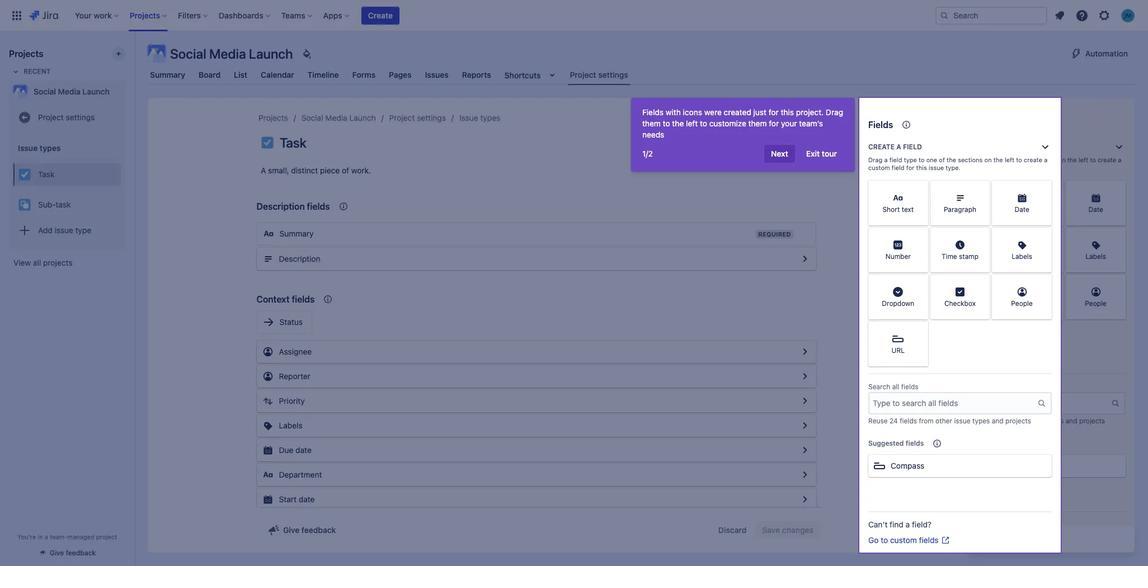 Task type: locate. For each thing, give the bounding box(es) containing it.
1 horizontal spatial of
[[1013, 156, 1019, 163]]

to right the 'go'
[[955, 536, 962, 545]]

0 horizontal spatial feedback
[[66, 549, 96, 558]]

0 horizontal spatial them
[[643, 119, 661, 128]]

2 open field configuration image from the top
[[799, 419, 812, 433]]

give feedback button down start date
[[261, 522, 343, 540]]

projects right and
[[1080, 417, 1106, 425]]

issue type icon image
[[261, 136, 274, 149]]

open field configuration image inside reporter button
[[799, 370, 812, 383]]

1 horizontal spatial launch
[[249, 46, 293, 62]]

open field configuration image inside priority 'button'
[[799, 395, 812, 408]]

description button
[[257, 248, 816, 270]]

left
[[686, 119, 698, 128], [1079, 156, 1089, 163]]

2 vertical spatial launch
[[350, 113, 376, 123]]

1 vertical spatial social
[[34, 87, 56, 96]]

project settings
[[570, 70, 629, 79], [38, 112, 95, 122], [389, 113, 446, 123]]

the up type.
[[1021, 156, 1031, 163]]

3 open field configuration image from the top
[[799, 395, 812, 408]]

fields
[[307, 202, 330, 212], [292, 294, 315, 305], [974, 417, 991, 425], [980, 439, 998, 448], [993, 536, 1013, 545]]

priority button
[[257, 390, 816, 413]]

2 vertical spatial types
[[1047, 417, 1064, 425]]

open field configuration image for department
[[799, 469, 812, 482]]

1 vertical spatial types
[[40, 143, 61, 153]]

task right new
[[1015, 535, 1033, 545]]

0 vertical spatial feedback
[[302, 526, 336, 535]]

of right one
[[1013, 156, 1019, 163]]

issue
[[1003, 164, 1018, 171], [55, 225, 73, 235], [1029, 417, 1045, 425]]

task for new task
[[1015, 535, 1033, 545]]

0 vertical spatial left
[[686, 119, 698, 128]]

start date button
[[257, 489, 816, 511]]

sub-task
[[38, 200, 71, 209]]

projects
[[43, 258, 72, 268], [1080, 417, 1106, 425]]

go
[[943, 536, 953, 545]]

drag
[[826, 107, 844, 117], [943, 156, 957, 163]]

work.
[[351, 166, 371, 175]]

edit workflow
[[764, 138, 814, 147]]

task inside group
[[38, 169, 55, 179]]

pages link
[[387, 65, 414, 85]]

open field configuration image inside labels button
[[799, 419, 812, 433]]

0 horizontal spatial create
[[368, 10, 393, 20]]

0 horizontal spatial types
[[40, 143, 61, 153]]

description inside "button"
[[279, 254, 320, 264]]

primary element
[[7, 0, 936, 31]]

in
[[38, 533, 43, 541]]

0 horizontal spatial of
[[342, 166, 349, 175]]

give down team-
[[50, 549, 64, 558]]

0 vertical spatial give
[[283, 526, 300, 535]]

types inside group
[[40, 143, 61, 153]]

the right on
[[1068, 156, 1077, 163]]

one
[[1001, 156, 1012, 163]]

1 vertical spatial field
[[964, 156, 977, 163]]

required
[[759, 231, 791, 238]]

for left the your
[[769, 119, 779, 128]]

for right the just
[[769, 107, 779, 117]]

1 vertical spatial social media launch
[[34, 87, 110, 96]]

0 horizontal spatial labels
[[279, 421, 303, 430]]

to left one
[[993, 156, 999, 163]]

issue
[[460, 113, 478, 123], [18, 143, 38, 153]]

1 vertical spatial give feedback
[[50, 549, 96, 558]]

0 vertical spatial summary
[[150, 70, 185, 79]]

1 horizontal spatial issue types
[[460, 113, 501, 123]]

type inside 'add issue type' button
[[75, 225, 91, 235]]

issue inside group
[[18, 143, 38, 153]]

2 horizontal spatial social
[[302, 113, 323, 123]]

this down one
[[991, 164, 1001, 171]]

social down recent
[[34, 87, 56, 96]]

due
[[279, 446, 294, 455]]

2 open field configuration image from the top
[[799, 370, 812, 383]]

board link
[[196, 65, 223, 85]]

date right start
[[299, 495, 315, 504]]

custom down the create a field
[[943, 164, 964, 171]]

project settings link down the 'pages' link
[[389, 111, 446, 125]]

the down with
[[673, 119, 684, 128]]

reporter button
[[257, 366, 816, 388]]

1 horizontal spatial projects
[[259, 113, 288, 123]]

open field configuration image
[[799, 345, 812, 359], [799, 370, 812, 383], [799, 395, 812, 408]]

team's
[[800, 119, 823, 128]]

open field configuration image inside assignee button
[[799, 345, 812, 359]]

1/2
[[643, 149, 653, 158]]

give feedback down start date
[[283, 526, 336, 535]]

give down start
[[283, 526, 300, 535]]

issue inside button
[[55, 225, 73, 235]]

open field configuration image inside start date button
[[799, 493, 812, 507]]

1 vertical spatial social media launch link
[[302, 111, 376, 125]]

piece
[[320, 166, 340, 175]]

description down small,
[[257, 202, 305, 212]]

open field configuration image
[[799, 252, 812, 266], [799, 419, 812, 433], [799, 444, 812, 457], [799, 469, 812, 482], [799, 493, 812, 507]]

open field configuration image for labels
[[799, 419, 812, 433]]

4 open field configuration image from the top
[[799, 469, 812, 482]]

icons
[[683, 107, 702, 117]]

type down sub-task link
[[75, 225, 91, 235]]

short text
[[957, 206, 988, 214]]

give for give feedback button to the right
[[283, 526, 300, 535]]

0 vertical spatial social media launch
[[170, 46, 293, 62]]

a
[[971, 143, 976, 151], [959, 156, 962, 163], [1119, 156, 1122, 163], [906, 520, 910, 530], [45, 533, 48, 541]]

left inside fields with icons were created just for this project. drag them to the left to customize them for your team's needs
[[686, 119, 698, 128]]

1 vertical spatial labels
[[279, 421, 303, 430]]

0 horizontal spatial the
[[673, 119, 684, 128]]

labels up people
[[1086, 253, 1107, 261]]

field
[[977, 143, 996, 151], [964, 156, 977, 163], [966, 164, 979, 171]]

0 horizontal spatial launch
[[83, 87, 110, 96]]

drag right project.
[[826, 107, 844, 117]]

1 horizontal spatial left
[[1079, 156, 1089, 163]]

labels down priority
[[279, 421, 303, 430]]

next button
[[765, 145, 795, 163]]

fields down from
[[980, 439, 998, 448]]

fields right 24
[[974, 417, 991, 425]]

1 open field configuration image from the top
[[799, 345, 812, 359]]

to
[[663, 119, 670, 128], [700, 119, 708, 128], [993, 156, 999, 163], [1091, 156, 1097, 163], [955, 536, 962, 545]]

issue types down reports link
[[460, 113, 501, 123]]

1 vertical spatial launch
[[83, 87, 110, 96]]

feedback down managed
[[66, 549, 96, 558]]

settings
[[599, 70, 629, 79], [66, 112, 95, 122], [417, 113, 446, 123]]

description up context fields on the bottom of page
[[279, 254, 320, 264]]

issue right the other
[[1029, 417, 1045, 425]]

1 open field configuration image from the top
[[799, 252, 812, 266]]

issue types up task group
[[18, 143, 61, 153]]

tab list
[[141, 65, 1142, 85]]

projects up recent
[[9, 49, 43, 59]]

projects right all
[[43, 258, 72, 268]]

0 horizontal spatial drag
[[826, 107, 844, 117]]

view all projects
[[13, 258, 72, 268]]

create banner
[[0, 0, 1149, 31]]

1 vertical spatial task
[[38, 169, 55, 179]]

this link will be opened in a new tab image
[[1015, 536, 1024, 545]]

2 vertical spatial field
[[966, 164, 979, 171]]

1 vertical spatial date
[[299, 495, 315, 504]]

feedback for give feedback button to the right
[[302, 526, 336, 535]]

social media launch down timeline link
[[302, 113, 376, 123]]

1 vertical spatial summary
[[280, 229, 314, 238]]

0 horizontal spatial issue
[[55, 225, 73, 235]]

2 horizontal spatial social media launch
[[302, 113, 376, 123]]

type inside drag a field type to one of the sections on the left to create a custom field for this issue type.
[[978, 156, 991, 163]]

create inside create button
[[368, 10, 393, 20]]

social right projects link
[[302, 113, 323, 123]]

1 horizontal spatial social media launch
[[170, 46, 293, 62]]

people
[[1086, 300, 1107, 308]]

exit
[[806, 149, 820, 158]]

status
[[280, 317, 303, 327]]

0 horizontal spatial projects
[[43, 258, 72, 268]]

1 horizontal spatial give feedback
[[283, 526, 336, 535]]

Type to search all fields text field
[[870, 394, 1038, 414]]

them down fields
[[643, 119, 661, 128]]

reports
[[462, 70, 491, 79]]

5 open field configuration image from the top
[[799, 493, 812, 507]]

0 vertical spatial labels
[[1086, 253, 1107, 261]]

open field configuration image for due date
[[799, 444, 812, 457]]

open field configuration image inside department button
[[799, 469, 812, 482]]

open field configuration image for assignee
[[799, 345, 812, 359]]

calendar
[[261, 70, 294, 79]]

issue types inside group
[[18, 143, 61, 153]]

1 vertical spatial give feedback button
[[32, 544, 103, 563]]

fields left more information about the context fields icon
[[307, 202, 330, 212]]

task up sub-
[[38, 169, 55, 179]]

1 horizontal spatial types
[[481, 113, 501, 123]]

social media launch link down timeline link
[[302, 111, 376, 125]]

1 horizontal spatial issue
[[460, 113, 478, 123]]

2 them from the left
[[749, 119, 767, 128]]

1 vertical spatial projects
[[259, 113, 288, 123]]

media
[[209, 46, 246, 62], [58, 87, 80, 96], [325, 113, 347, 123]]

create button
[[362, 6, 400, 24]]

2 vertical spatial media
[[325, 113, 347, 123]]

0 vertical spatial field
[[977, 143, 996, 151]]

0 horizontal spatial social media launch
[[34, 87, 110, 96]]

2 vertical spatial for
[[981, 164, 989, 171]]

0 vertical spatial custom
[[943, 164, 964, 171]]

a small, distinct piece of work.
[[261, 166, 371, 175]]

fields left more information about the context fields image
[[292, 294, 315, 305]]

1 horizontal spatial summary
[[280, 229, 314, 238]]

jira image
[[29, 9, 58, 22], [29, 9, 58, 22]]

0 horizontal spatial task
[[56, 200, 71, 209]]

0 horizontal spatial project settings
[[38, 112, 95, 122]]

issue up task group
[[18, 143, 38, 153]]

to left create
[[1091, 156, 1097, 163]]

text
[[976, 206, 988, 214]]

of inside drag a field type to one of the sections on the left to create a custom field for this issue type.
[[1013, 156, 1019, 163]]

customize
[[710, 119, 747, 128]]

type down the create a field
[[978, 156, 991, 163]]

issue inside drag a field type to one of the sections on the left to create a custom field for this issue type.
[[1003, 164, 1018, 171]]

0 vertical spatial description
[[257, 202, 305, 212]]

social media launch link down recent
[[9, 81, 121, 103]]

1 vertical spatial projects
[[1080, 417, 1106, 425]]

1 horizontal spatial social
[[170, 46, 206, 62]]

tour
[[822, 149, 837, 158]]

1 vertical spatial type
[[75, 225, 91, 235]]

project
[[96, 533, 117, 541]]

left down icons
[[686, 119, 698, 128]]

1 horizontal spatial settings
[[417, 113, 446, 123]]

can't find a field?
[[869, 520, 932, 530]]

social media launch link
[[9, 81, 121, 103], [302, 111, 376, 125]]

tab list containing project settings
[[141, 65, 1142, 85]]

create
[[368, 10, 393, 20], [943, 143, 969, 151]]

project
[[570, 70, 597, 79], [38, 112, 64, 122], [389, 113, 415, 123]]

description
[[257, 202, 305, 212], [279, 254, 320, 264]]

types for group on the left top of the page containing issue types
[[40, 143, 61, 153]]

0 vertical spatial type
[[978, 156, 991, 163]]

2 horizontal spatial project settings
[[570, 70, 629, 79]]

types down reports link
[[481, 113, 501, 123]]

feedback down start date
[[302, 526, 336, 535]]

view
[[13, 258, 31, 268]]

task inside group
[[56, 200, 71, 209]]

task right issue type icon at the left of the page
[[280, 135, 307, 151]]

left right on
[[1079, 156, 1089, 163]]

social up "summary" link
[[170, 46, 206, 62]]

2 vertical spatial issue
[[1029, 417, 1045, 425]]

issue down one
[[1003, 164, 1018, 171]]

project settings link down recent
[[13, 106, 121, 129]]

0 vertical spatial issue
[[1003, 164, 1018, 171]]

issue right add
[[55, 225, 73, 235]]

1 vertical spatial left
[[1079, 156, 1089, 163]]

open field configuration image inside 'due date' button
[[799, 444, 812, 457]]

date right due
[[296, 446, 312, 455]]

custom
[[943, 164, 964, 171], [964, 536, 991, 545]]

1 them from the left
[[643, 119, 661, 128]]

1 vertical spatial open field configuration image
[[799, 370, 812, 383]]

them
[[643, 119, 661, 128], [749, 119, 767, 128]]

0 vertical spatial social
[[170, 46, 206, 62]]

projects up issue type icon at the left of the page
[[259, 113, 288, 123]]

date for start date
[[299, 495, 315, 504]]

board
[[199, 70, 221, 79]]

drag inside drag a field type to one of the sections on the left to create a custom field for this issue type.
[[943, 156, 957, 163]]

0 vertical spatial drag
[[826, 107, 844, 117]]

1 vertical spatial create
[[943, 143, 969, 151]]

date for due date
[[296, 446, 312, 455]]

field for drag
[[964, 156, 977, 163]]

1 horizontal spatial feedback
[[302, 526, 336, 535]]

open field configuration image inside the 'description' "button"
[[799, 252, 812, 266]]

task inside button
[[1015, 535, 1033, 545]]

open field configuration image for description
[[799, 252, 812, 266]]

type
[[978, 156, 991, 163], [75, 225, 91, 235]]

add issue type
[[38, 225, 91, 235]]

for down the create a field
[[981, 164, 989, 171]]

exit tour
[[806, 149, 837, 158]]

for inside drag a field type to one of the sections on the left to create a custom field for this issue type.
[[981, 164, 989, 171]]

0 horizontal spatial issue
[[18, 143, 38, 153]]

1 horizontal spatial this
[[991, 164, 1001, 171]]

this inside drag a field type to one of the sections on the left to create a custom field for this issue type.
[[991, 164, 1001, 171]]

a
[[261, 166, 266, 175]]

1 vertical spatial for
[[769, 119, 779, 128]]

1 vertical spatial give
[[50, 549, 64, 558]]

the
[[673, 119, 684, 128], [1021, 156, 1031, 163], [1068, 156, 1077, 163]]

collapse recent projects image
[[9, 65, 22, 78]]

edit
[[764, 138, 778, 147]]

fields with icons were created just for this project. drag them to the left to customize them for your team's needs
[[643, 107, 844, 139]]

1 vertical spatial description
[[279, 254, 320, 264]]

due date button
[[257, 439, 816, 462]]

open field configuration image for start date
[[799, 493, 812, 507]]

reuse
[[943, 417, 962, 425]]

social media launch up the list
[[170, 46, 293, 62]]

labels inside button
[[279, 421, 303, 430]]

24
[[964, 417, 972, 425]]

search image
[[940, 11, 949, 20]]

1 horizontal spatial task
[[1015, 535, 1033, 545]]

1 vertical spatial issue types
[[18, 143, 61, 153]]

custom left new
[[964, 536, 991, 545]]

give feedback button down you're in a team-managed project
[[32, 544, 103, 563]]

0 horizontal spatial this
[[781, 107, 794, 117]]

social media launch down recent
[[34, 87, 110, 96]]

social
[[170, 46, 206, 62], [34, 87, 56, 96], [302, 113, 323, 123]]

1 horizontal spatial them
[[749, 119, 767, 128]]

types up task group
[[40, 143, 61, 153]]

them down the just
[[749, 119, 767, 128]]

0 vertical spatial types
[[481, 113, 501, 123]]

forms link
[[350, 65, 378, 85]]

issues
[[425, 70, 449, 79]]

summary down description fields
[[280, 229, 314, 238]]

this up the your
[[781, 107, 794, 117]]

issue types for issue types link
[[460, 113, 501, 123]]

drag inside fields with icons were created just for this project. drag them to the left to customize them for your team's needs
[[826, 107, 844, 117]]

0 vertical spatial date
[[296, 446, 312, 455]]

1 vertical spatial drag
[[943, 156, 957, 163]]

group
[[13, 133, 121, 249]]

give feedback down you're in a team-managed project
[[50, 549, 96, 558]]

sections
[[1032, 156, 1057, 163]]

issue down reports link
[[460, 113, 478, 123]]

add issue type image
[[18, 224, 31, 237]]

time
[[1016, 253, 1031, 261]]

next
[[771, 149, 789, 158]]

of right piece
[[342, 166, 349, 175]]

0 vertical spatial create
[[368, 10, 393, 20]]

1 horizontal spatial drag
[[943, 156, 957, 163]]

issue for group on the left top of the page containing issue types
[[18, 143, 38, 153]]

1 horizontal spatial task
[[280, 135, 307, 151]]

1 horizontal spatial type
[[978, 156, 991, 163]]

date
[[1089, 206, 1104, 214]]

1 vertical spatial issue
[[55, 225, 73, 235]]

0 horizontal spatial left
[[686, 119, 698, 128]]

for for customize
[[769, 119, 779, 128]]

project.
[[796, 107, 824, 117]]

give
[[283, 526, 300, 535], [50, 549, 64, 558]]

1 vertical spatial media
[[58, 87, 80, 96]]

types left and
[[1047, 417, 1064, 425]]

reuse 24 fields from other issue types and projects
[[943, 417, 1106, 425]]

task up add issue type in the top left of the page
[[56, 200, 71, 209]]

3 open field configuration image from the top
[[799, 444, 812, 457]]

go to custom fields link
[[943, 535, 1024, 546]]

social media launch
[[170, 46, 293, 62], [34, 87, 110, 96], [302, 113, 376, 123]]

task
[[56, 200, 71, 209], [1015, 535, 1033, 545]]

drag down the create a field
[[943, 156, 957, 163]]

project settings link
[[13, 106, 121, 129], [389, 111, 446, 125]]

more information about the context fields image
[[337, 200, 350, 213]]

summary left board
[[150, 70, 185, 79]]



Task type: vqa. For each thing, say whether or not it's contained in the screenshot.
tab list containing Project settings
yes



Task type: describe. For each thing, give the bounding box(es) containing it.
fields for description
[[307, 202, 330, 212]]

custom inside drag a field type to one of the sections on the left to create a custom field for this issue type.
[[943, 164, 964, 171]]

description fields
[[257, 202, 330, 212]]

2 horizontal spatial launch
[[350, 113, 376, 123]]

stamp
[[1033, 253, 1053, 261]]

due date
[[279, 446, 312, 455]]

can't
[[869, 520, 888, 530]]

start date
[[279, 495, 315, 504]]

2 horizontal spatial issue
[[1029, 417, 1045, 425]]

1 horizontal spatial media
[[209, 46, 246, 62]]

new
[[994, 535, 1013, 545]]

checkbox
[[1019, 300, 1050, 308]]

0 vertical spatial launch
[[249, 46, 293, 62]]

0 horizontal spatial settings
[[66, 112, 95, 122]]

recent
[[24, 67, 51, 76]]

team-
[[50, 533, 67, 541]]

your
[[781, 119, 797, 128]]

pages
[[389, 70, 412, 79]]

discard
[[719, 526, 747, 535]]

workflow
[[780, 138, 814, 147]]

go to custom fields
[[943, 536, 1013, 545]]

start
[[279, 495, 297, 504]]

department
[[279, 470, 322, 480]]

custom inside go to custom fields link
[[964, 536, 991, 545]]

0 vertical spatial social media launch link
[[9, 81, 121, 103]]

1 horizontal spatial project settings link
[[389, 111, 446, 125]]

dropdown
[[956, 300, 989, 308]]

drag a field type to one of the sections on the left to create a custom field for this issue type.
[[943, 156, 1122, 171]]

with
[[666, 107, 681, 117]]

assignee button
[[257, 341, 816, 363]]

fields left this link will be opened in a new tab image
[[993, 536, 1013, 545]]

on
[[1059, 156, 1066, 163]]

open field configuration image for reporter
[[799, 370, 812, 383]]

suggested fields
[[943, 439, 998, 448]]

more information about the context fields image
[[322, 293, 335, 306]]

1 vertical spatial of
[[342, 166, 349, 175]]

give for bottommost give feedback button
[[50, 549, 64, 558]]

2 horizontal spatial settings
[[599, 70, 629, 79]]

just
[[754, 107, 767, 117]]

1 horizontal spatial project settings
[[389, 113, 446, 123]]

description for description fields
[[257, 202, 305, 212]]

suggested
[[943, 439, 978, 448]]

field for create
[[977, 143, 996, 151]]

from
[[993, 417, 1008, 425]]

issues link
[[423, 65, 451, 85]]

for for custom
[[981, 164, 989, 171]]

fields for context
[[292, 294, 315, 305]]

list link
[[232, 65, 250, 85]]

type.
[[1020, 164, 1035, 171]]

issue for issue types link
[[460, 113, 478, 123]]

description for description
[[279, 254, 320, 264]]

open field configuration image for priority
[[799, 395, 812, 408]]

issue types for group on the left top of the page containing issue types
[[18, 143, 61, 153]]

created
[[724, 107, 752, 117]]

0 horizontal spatial summary
[[150, 70, 185, 79]]

assignee
[[279, 347, 312, 357]]

you're
[[17, 533, 36, 541]]

the inside fields with icons were created just for this project. drag them to the left to customize them for your team's needs
[[673, 119, 684, 128]]

fields for suggested
[[980, 439, 998, 448]]

0 vertical spatial projects
[[9, 49, 43, 59]]

create for create
[[368, 10, 393, 20]]

priority
[[279, 396, 305, 406]]

2 vertical spatial social
[[302, 113, 323, 123]]

create
[[1098, 156, 1117, 163]]

automation
[[1086, 49, 1129, 58]]

task group
[[13, 159, 121, 189]]

automation image
[[1070, 47, 1084, 60]]

small,
[[268, 166, 289, 175]]

add issue type button
[[13, 219, 121, 242]]

2 horizontal spatial the
[[1068, 156, 1077, 163]]

paragraph
[[1018, 206, 1051, 214]]

exit tour button
[[800, 145, 844, 163]]

task link
[[13, 163, 121, 186]]

Search field
[[936, 6, 1048, 24]]

0 vertical spatial task
[[280, 135, 307, 151]]

timeline link
[[305, 65, 341, 85]]

2 vertical spatial social media launch
[[302, 113, 376, 123]]

department button
[[257, 464, 816, 486]]

to down with
[[663, 119, 670, 128]]

0 horizontal spatial project settings link
[[13, 106, 121, 129]]

issue types link
[[460, 111, 501, 125]]

left inside drag a field type to one of the sections on the left to create a custom field for this issue type.
[[1079, 156, 1089, 163]]

new task
[[994, 535, 1033, 545]]

2 horizontal spatial types
[[1047, 417, 1064, 425]]

list
[[234, 70, 248, 79]]

feedback for bottommost give feedback button
[[66, 549, 96, 558]]

find
[[890, 520, 904, 530]]

1 horizontal spatial projects
[[1080, 417, 1106, 425]]

reports link
[[460, 65, 494, 85]]

projects link
[[259, 111, 288, 125]]

calendar link
[[259, 65, 296, 85]]

create for create a field
[[943, 143, 969, 151]]

0 horizontal spatial give feedback
[[50, 549, 96, 558]]

timeline
[[308, 70, 339, 79]]

other
[[1010, 417, 1027, 425]]

you're in a team-managed project
[[17, 533, 117, 541]]

distinct
[[291, 166, 318, 175]]

this inside fields with icons were created just for this project. drag them to the left to customize them for your team's needs
[[781, 107, 794, 117]]

0 horizontal spatial social
[[34, 87, 56, 96]]

2 horizontal spatial project
[[570, 70, 597, 79]]

0 vertical spatial for
[[769, 107, 779, 117]]

context
[[257, 294, 290, 305]]

1 horizontal spatial social media launch link
[[302, 111, 376, 125]]

all
[[33, 258, 41, 268]]

reporter
[[279, 372, 311, 381]]

edit workflow button
[[746, 134, 821, 152]]

0 horizontal spatial project
[[38, 112, 64, 122]]

number
[[960, 253, 985, 261]]

and
[[1066, 417, 1078, 425]]

task for sub-task
[[56, 200, 71, 209]]

types for issue types link
[[481, 113, 501, 123]]

1 horizontal spatial the
[[1021, 156, 1031, 163]]

add
[[38, 225, 52, 235]]

time stamp
[[1016, 253, 1053, 261]]

to down were
[[700, 119, 708, 128]]

1 horizontal spatial give feedback button
[[261, 522, 343, 540]]

were
[[705, 107, 722, 117]]

this link will be opened in a new tab image
[[941, 536, 950, 545]]

1 horizontal spatial project
[[389, 113, 415, 123]]

needs
[[643, 130, 665, 139]]

Type to search all fields text field
[[944, 394, 1112, 414]]

0 vertical spatial projects
[[43, 258, 72, 268]]

group containing issue types
[[13, 133, 121, 249]]



